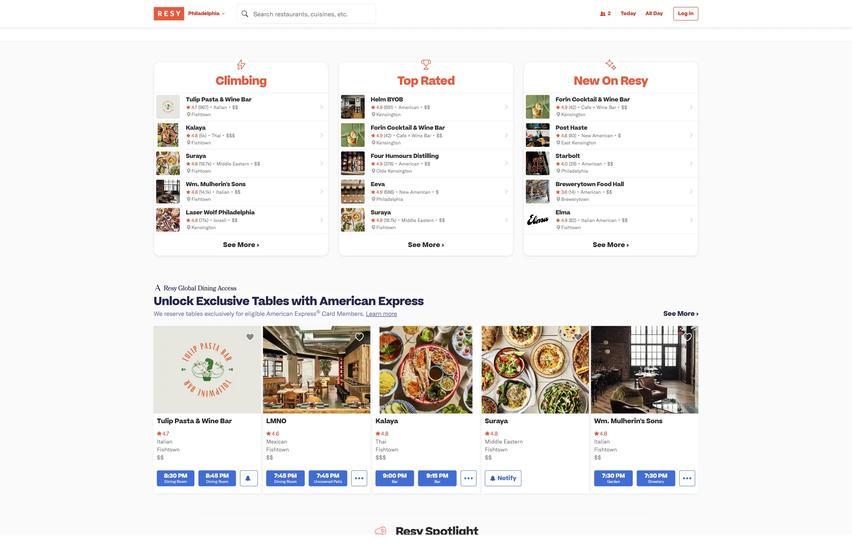 Task type: describe. For each thing, give the bounding box(es) containing it.
2
[[608, 10, 611, 17]]

notify
[[498, 474, 517, 482]]

(14)
[[569, 189, 576, 195]]

14 reviews element
[[569, 189, 576, 195]]

resy inside the unlock exclusive tables with american express collection main content
[[164, 284, 177, 294]]

notify button
[[485, 470, 522, 486]]

helm byob link
[[371, 96, 405, 104]]

food
[[597, 180, 612, 189]]

see more › for climbing
[[223, 240, 259, 250]]

best
[[181, 13, 194, 22]]

fishtown up 8:30 on the bottom left of page
[[157, 446, 180, 453]]

distilling
[[413, 152, 439, 160]]

mexican fishtown $$
[[266, 438, 289, 461]]

see more › button for climbing
[[154, 234, 328, 256]]

pasta for tulip pasta & wine bar link inside the climbing element
[[201, 96, 218, 104]]

new american for post haste
[[582, 133, 613, 138]]

4.6 out of 5 stars image inside the unlock exclusive tables with american express collection main content
[[266, 429, 279, 437]]

earn up to $250 back at restaurants. learn more. link
[[570, 6, 691, 22]]

access
[[218, 284, 237, 294]]

wm. inside climbing element
[[186, 180, 199, 189]]

top rated
[[397, 73, 455, 89]]

eeva
[[371, 180, 385, 189]]

1 vertical spatial (18.7k) reviews element
[[384, 217, 396, 224]]

up
[[585, 6, 593, 14]]

4.9 up post
[[561, 104, 568, 110]]

tulip pasta & wine bar for tulip pasta & wine bar link in the unlock exclusive tables with american express collection main content
[[157, 416, 232, 426]]

fishtown up (14.1k) in the left top of the page
[[192, 168, 211, 174]]

eastern for "(18.7k) reviews" element to the top
[[233, 161, 249, 167]]

forîn cocktail & wine bar for the bottommost forîn cocktail & wine bar link
[[371, 124, 445, 132]]

wine inside climbing element
[[225, 96, 240, 104]]

dining for 8:45 pm dining room
[[206, 479, 217, 483]]

0 vertical spatial forîn cocktail & wine bar link
[[556, 96, 632, 104]]

top
[[397, 73, 418, 89]]

4.0
[[561, 161, 568, 167]]

fishtown inside middle eastern fishtown $$
[[485, 446, 508, 453]]

four humours distilling link
[[371, 152, 441, 160]]

american right (82)
[[596, 217, 617, 223]]

exclusively
[[205, 309, 234, 317]]

on inside philadelphia's newest restaurant openings, now on resy
[[338, 13, 345, 22]]

(7.1k)
[[199, 217, 208, 223]]

9:00
[[383, 472, 396, 480]]

on inside button
[[602, 73, 618, 89]]

fishtown up 7:30 pm garden
[[594, 446, 617, 453]]

wolf
[[204, 209, 217, 217]]

thai fishtown $$$
[[376, 438, 399, 461]]

mulherin's inside the unlock exclusive tables with american express collection main content
[[611, 416, 645, 426]]

cafe inside new on resy element
[[582, 104, 592, 110]]

loup
[[210, 6, 225, 14]]

& for tulip pasta & wine bar link in the unlock exclusive tables with american express collection main content
[[196, 416, 200, 426]]

tulip pasta & wine bar for tulip pasta & wine bar link inside the climbing element
[[186, 96, 252, 104]]

wm. inside the unlock exclusive tables with american express collection main content
[[594, 416, 610, 426]]

(691)
[[384, 104, 393, 110]]

have
[[154, 13, 168, 22]]

suraya link inside the unlock exclusive tables with american express collection main content
[[485, 416, 586, 426]]

we
[[154, 309, 163, 317]]

laser wolf philadelphia link
[[186, 209, 257, 217]]

my
[[200, 6, 209, 14]]

in
[[689, 10, 694, 17]]

sons inside the unlock exclusive tables with american express collection main content
[[647, 416, 663, 426]]

1 vertical spatial forîn cocktail & wine bar link
[[371, 124, 447, 132]]

Add Tulip Pasta & Wine Bar to favorites checkbox
[[245, 332, 255, 342]]

4.9 for helm byob link
[[377, 104, 383, 110]]

tulip for tulip pasta & wine bar link in the unlock exclusive tables with american express collection main content
[[157, 416, 173, 426]]

tulip pasta & wine bar link inside the unlock exclusive tables with american express collection main content
[[157, 416, 258, 426]]

0 horizontal spatial express
[[295, 309, 316, 317]]

pm for 7:45 pm uncovered patio
[[330, 472, 340, 480]]

(967)
[[198, 104, 209, 110]]

eeva link
[[371, 180, 387, 189]]

elma link
[[556, 209, 573, 217]]

all
[[646, 10, 652, 17]]

more inside unlock exclusive tables with american express we reserve tables exclusively for eligible american express ® card members. learn more
[[383, 309, 397, 317]]

new on resy button
[[572, 57, 650, 89]]

4.6 for 4.6 out of 5 stars image within the unlock exclusive tables with american express collection main content
[[272, 430, 279, 437]]

9:00 pm bar
[[383, 472, 407, 483]]

uncovered
[[314, 479, 333, 483]]

2 how from the left
[[245, 6, 258, 14]]

american down the four humours distilling link
[[399, 161, 419, 167]]

philadelphia inside dropdown button
[[188, 10, 220, 17]]

suraya for "(18.7k) reviews" element to the top
[[186, 152, 206, 160]]

brewerytown food hall link
[[556, 180, 626, 189]]

bar inside '9:15 pm bar'
[[435, 479, 441, 483]]

(14.1k)
[[199, 189, 211, 195]]

› for top rated
[[442, 240, 444, 250]]

0 vertical spatial 4.6 out of 5 stars image
[[556, 132, 568, 139]]

3.6 out of 5 stars image
[[556, 189, 568, 195]]

› for climbing
[[257, 240, 259, 250]]

cafe + wine bar inside new on resy element
[[582, 104, 616, 110]]

$250
[[602, 6, 616, 14]]

4.9 out of 5 stars image for elma "link"
[[556, 217, 568, 224]]

4.9 out of 5 stars image
[[371, 104, 383, 111]]

(42) inside top rated element
[[384, 133, 392, 138]]

olde
[[377, 168, 387, 174]]

eastern for the bottom "(18.7k) reviews" element
[[418, 217, 434, 223]]

(18.7k) inside climbing element
[[199, 161, 211, 167]]

tulip pasta & wine bar link inside climbing element
[[186, 96, 254, 104]]

fishtown down (5k) reviews element
[[192, 140, 211, 145]]

see inside the unlock exclusive tables with american express collection main content
[[664, 309, 676, 318]]

(42) inside new on resy element
[[569, 104, 576, 110]]

italian right (967)
[[214, 104, 227, 110]]

reserve
[[164, 309, 184, 317]]

room inside 8:45 pm dining room
[[218, 479, 228, 483]]

new on resy
[[574, 73, 648, 89]]

more for top rated
[[423, 240, 440, 250]]

dining for resy global dining access
[[198, 284, 216, 294]]

7:30 pm garden
[[602, 472, 625, 483]]

(7.1k) reviews element
[[199, 217, 208, 224]]

Add Suraya to favorites checkbox
[[573, 332, 583, 342]]

four
[[371, 152, 384, 160]]

& for the bottommost forîn cocktail & wine bar link
[[413, 124, 417, 132]]

29 reviews element
[[569, 160, 577, 167]]

$ for eeva
[[436, 189, 439, 195]]

wine inside the unlock exclusive tables with american express collection main content
[[202, 416, 219, 426]]

$$$ inside thai fishtown $$$
[[376, 454, 386, 461]]

— and
[[226, 6, 243, 14]]

elma
[[556, 209, 571, 217]]

4.6 for the topmost 4.6 out of 5 stars image
[[561, 133, 568, 138]]

new for post haste
[[582, 133, 591, 138]]

pasta for tulip pasta & wine bar link in the unlock exclusive tables with american express collection main content
[[175, 416, 194, 426]]

brewerytown food hall
[[556, 180, 624, 189]]

new for eeva
[[400, 189, 409, 195]]

Add Wm. Mulherin's Sons to favorites checkbox
[[683, 332, 693, 342]]

wm. mulherin's sons inside climbing element
[[186, 180, 246, 189]]

italian inside new on resy element
[[582, 217, 595, 223]]

the
[[170, 13, 179, 22]]

mexican
[[266, 438, 287, 445]]

8:45
[[206, 472, 218, 480]]

bar inside '9:00 pm bar'
[[392, 479, 398, 483]]

more for new on resy
[[608, 240, 625, 250]]

(18.7k) inside top rated element
[[384, 217, 396, 223]]

4.7 out of 5 stars image inside climbing element
[[186, 104, 197, 111]]

®
[[316, 309, 320, 314]]

today button
[[616, 6, 641, 22]]

pm for 7:30 pm garden
[[616, 472, 625, 480]]

middle eastern for "(18.7k) reviews" element to the top
[[217, 161, 249, 167]]

4.9 for the four humours distilling link
[[377, 161, 383, 167]]

rated
[[421, 73, 455, 89]]

unlock
[[154, 293, 194, 310]]

dining for 7:45 pm dining room
[[274, 479, 286, 483]]

helm byob
[[371, 96, 403, 104]]

0 horizontal spatial kalaya link
[[186, 124, 208, 132]]

philadelphia button
[[188, 0, 237, 27]]

cafe inside top rated element
[[397, 133, 407, 138]]

4.9 for eeva link
[[377, 189, 383, 195]]

helm
[[371, 96, 386, 104]]

pm for 8:30 pm dining room
[[178, 472, 187, 480]]

suraya for the bottom "(18.7k) reviews" element
[[371, 209, 391, 217]]

Add Kalaya to favorites checkbox
[[464, 332, 474, 342]]

philadelphia's
[[292, 6, 333, 14]]

learn more button
[[366, 309, 397, 317]]

8:30
[[164, 472, 177, 480]]

(14.1k) reviews element
[[199, 189, 211, 195]]

thai for thai fishtown $$$
[[376, 438, 387, 445]]

9:15 pm bar
[[427, 472, 448, 483]]

learn inside unlock exclusive tables with american express we reserve tables exclusively for eligible american express ® card members. learn more
[[366, 309, 382, 317]]

7:30 for 7:30 pm garden
[[602, 472, 615, 480]]

kalaya inside the unlock exclusive tables with american express collection main content
[[376, 416, 398, 426]]

fishtown down mexican
[[266, 446, 289, 453]]

see for new on resy
[[593, 240, 606, 250]]

wm. mulherin's sons link inside climbing element
[[186, 180, 248, 189]]

middle inside middle eastern fishtown $$
[[485, 438, 502, 445]]

4.8 inside top rated element
[[377, 217, 383, 223]]

9:15
[[427, 472, 438, 480]]

pm for 7:45 pm dining room
[[288, 472, 297, 480]]

new american for eeva
[[400, 189, 431, 195]]

members.
[[337, 309, 364, 317]]

83 reviews element
[[569, 132, 577, 139]]

into
[[187, 6, 199, 14]]

wm. mulherin's sons link inside the unlock exclusive tables with american express collection main content
[[594, 416, 696, 426]]

7:45 pm uncovered patio
[[314, 472, 342, 483]]

unlock exclusive tables with american express we reserve tables exclusively for eligible american express ® card members. learn more
[[154, 293, 424, 317]]

log in button
[[674, 7, 699, 20]]

eligible
[[245, 309, 265, 317]]

$$$ inside climbing element
[[226, 133, 235, 138]]

how to get into my loup — and how to have the best time there link
[[154, 6, 275, 22]]

see more › button for new on resy
[[524, 234, 698, 256]]

& for tulip pasta & wine bar link inside the climbing element
[[220, 96, 224, 104]]

with
[[292, 293, 317, 310]]

(29)
[[569, 161, 577, 167]]

to inside the earn up to $250 back at restaurants. learn more.
[[594, 6, 600, 14]]

time
[[195, 13, 210, 22]]

resy
[[621, 73, 648, 89]]

0 vertical spatial (18.7k) reviews element
[[199, 160, 211, 167]]

4.9 out of 5 stars image for the four humours distilling link
[[371, 160, 383, 167]]

kalaya link inside the unlock exclusive tables with american express collection main content
[[376, 416, 477, 426]]

see more › for new on resy
[[593, 240, 629, 250]]

forîn cocktail & wine bar for forîn cocktail & wine bar link to the top
[[556, 96, 630, 104]]

olde kensington
[[377, 168, 412, 174]]

kensington for 'laser wolf philadelphia' link
[[192, 224, 216, 230]]

see for climbing
[[223, 240, 236, 250]]

restaurants.
[[641, 6, 678, 14]]

$$ inside middle eastern fishtown $$
[[485, 454, 492, 461]]

› inside the unlock exclusive tables with american express collection main content
[[696, 309, 699, 318]]

(378)
[[384, 161, 394, 167]]

suraya inside the unlock exclusive tables with american express collection main content
[[485, 416, 508, 426]]

pm for 9:15 pm bar
[[439, 472, 448, 480]]

3.6
[[561, 189, 568, 195]]

fishtown inside new on resy element
[[561, 224, 581, 230]]

for
[[236, 309, 243, 317]]

4.7 inside the unlock exclusive tables with american express collection main content
[[162, 430, 169, 437]]

4.9 out of 5 stars image for the bottommost forîn cocktail & wine bar link
[[371, 132, 383, 139]]

post
[[556, 124, 569, 132]]



Task type: vqa. For each thing, say whether or not it's contained in the screenshot.


Task type: locate. For each thing, give the bounding box(es) containing it.
0 vertical spatial suraya
[[186, 152, 206, 160]]

forîn for forîn cocktail & wine bar link to the top
[[556, 96, 571, 104]]

1 horizontal spatial wm.
[[594, 416, 610, 426]]

0 horizontal spatial 4.6
[[272, 430, 279, 437]]

5 pm from the left
[[398, 472, 407, 480]]

cocktail for the bottommost forîn cocktail & wine bar link
[[387, 124, 412, 132]]

climbing element
[[154, 57, 329, 256]]

tulip inside climbing element
[[186, 96, 200, 104]]

0 horizontal spatial 4.7
[[162, 430, 169, 437]]

0 vertical spatial +
[[593, 104, 596, 110]]

pm inside 7:45 pm dining room
[[288, 472, 297, 480]]

thai inside climbing element
[[212, 133, 221, 138]]

east kensington
[[561, 140, 596, 145]]

$$ inside mexican fishtown $$
[[266, 454, 273, 461]]

cafe up humours
[[397, 133, 407, 138]]

4.8 out of 5 stars image inside the unlock exclusive tables with american express collection main content
[[376, 429, 389, 437]]

(18.7k) reviews element down 686 reviews element
[[384, 217, 396, 224]]

1 vertical spatial resy
[[164, 284, 177, 294]]

top rated element
[[339, 57, 514, 256]]

0 horizontal spatial thai
[[212, 133, 221, 138]]

4.9 out of 5 stars image up post
[[556, 104, 568, 111]]

forîn cocktail & wine bar inside new on resy element
[[556, 96, 630, 104]]

1 to from the left
[[168, 6, 174, 14]]

686 reviews element
[[384, 189, 394, 195]]

1 7:45 from the left
[[274, 472, 286, 480]]

(686)
[[384, 189, 394, 195]]

4.9 out of 5 stars image left 686 reviews element
[[371, 189, 383, 195]]

$$$ right (5k)
[[226, 133, 235, 138]]

4.7 out of 5 stars image
[[186, 104, 197, 111], [157, 429, 169, 437]]

fishtown down 967 reviews element
[[192, 111, 211, 117]]

1 vertical spatial new american
[[400, 189, 431, 195]]

1 vertical spatial (18.7k)
[[384, 217, 396, 223]]

suraya link inside climbing element
[[186, 152, 208, 160]]

fishtown up notify button
[[485, 446, 508, 453]]

cafe + wine bar up the four humours distilling link
[[397, 133, 431, 138]]

italian right (82)
[[582, 217, 595, 223]]

7:30
[[602, 472, 615, 480], [645, 472, 657, 480]]

1 vertical spatial 4.7 out of 5 stars image
[[157, 429, 169, 437]]

& for forîn cocktail & wine bar link to the top
[[598, 96, 602, 104]]

2 horizontal spatial room
[[287, 479, 297, 483]]

4.8 out of 5 stars image
[[186, 132, 198, 139], [186, 160, 198, 167], [371, 217, 383, 224], [376, 429, 389, 437]]

cocktail down 'new' at top
[[572, 96, 597, 104]]

$$$ up 9:00
[[376, 454, 386, 461]]

learn right the members.
[[366, 309, 382, 317]]

forîn inside top rated element
[[371, 124, 386, 132]]

0 horizontal spatial how
[[154, 6, 167, 14]]

brewerytown up the (14)
[[556, 180, 596, 189]]

italian up 8:30 on the bottom left of page
[[157, 438, 173, 445]]

0 horizontal spatial eastern
[[233, 161, 249, 167]]

7:45 for 7:45 pm dining room
[[274, 472, 286, 480]]

east
[[561, 140, 571, 145]]

0 vertical spatial thai
[[212, 133, 221, 138]]

+ up the four humours distilling link
[[408, 133, 411, 138]]

1 horizontal spatial suraya
[[371, 209, 391, 217]]

thai inside thai fishtown $$$
[[376, 438, 387, 445]]

how right — and
[[245, 6, 258, 14]]

1 vertical spatial wm. mulherin's sons link
[[594, 416, 696, 426]]

thai for thai
[[212, 133, 221, 138]]

see inside new on resy element
[[593, 240, 606, 250]]

room for lmno
[[287, 479, 297, 483]]

967 reviews element
[[198, 104, 209, 111]]

1 italian fishtown $$ from the left
[[157, 438, 180, 461]]

to right — and
[[259, 6, 265, 14]]

philadelphia inside climbing element
[[219, 209, 255, 217]]

tulip pasta & wine bar inside the unlock exclusive tables with american express collection main content
[[157, 416, 232, 426]]

kensington down 691 reviews element at left top
[[377, 111, 401, 117]]

to
[[168, 6, 174, 14], [259, 6, 265, 14], [594, 6, 600, 14]]

42 reviews element up four
[[384, 132, 392, 139]]

on right now
[[338, 13, 345, 22]]

1 vertical spatial wm. mulherin's sons
[[594, 416, 663, 426]]

italian fishtown $$ up 8:30 on the bottom left of page
[[157, 438, 180, 461]]

today
[[621, 10, 636, 17]]

7:45 inside 7:45 pm uncovered patio
[[317, 472, 329, 480]]

room for tulip pasta & wine bar
[[177, 479, 187, 483]]

new american inside new on resy element
[[582, 133, 613, 138]]

0 horizontal spatial +
[[408, 133, 411, 138]]

4.9 out of 5 stars image left 82 reviews 'element'
[[556, 217, 568, 224]]

4.9 out of 5 stars image up four
[[371, 132, 383, 139]]

forîn cocktail & wine bar up the four humours distilling link
[[371, 124, 445, 132]]

7:30 inside 7:30 pm streetery
[[645, 472, 657, 480]]

0 horizontal spatial 7:45
[[274, 472, 286, 480]]

newest
[[334, 6, 356, 14]]

0 vertical spatial cocktail
[[572, 96, 597, 104]]

eastern inside middle eastern fishtown $$
[[504, 438, 523, 445]]

suraya link for the bottom "(18.7k) reviews" element
[[371, 209, 393, 217]]

restaurant
[[358, 6, 390, 14]]

0 horizontal spatial kalaya
[[186, 124, 206, 132]]

& inside top rated element
[[413, 124, 417, 132]]

tulip inside the unlock exclusive tables with american express collection main content
[[157, 416, 173, 426]]

see for top rated
[[408, 240, 421, 250]]

room right 8:45
[[218, 479, 228, 483]]

kensington down (7.1k) reviews element at the top of page
[[192, 224, 216, 230]]

1 horizontal spatial thai
[[376, 438, 387, 445]]

0 vertical spatial on
[[338, 13, 345, 22]]

cafe + wine bar up haste
[[582, 104, 616, 110]]

kensington for forîn cocktail & wine bar link to the top
[[561, 111, 586, 117]]

1 horizontal spatial express
[[378, 293, 424, 310]]

kensington for the bottommost forîn cocktail & wine bar link
[[377, 140, 401, 145]]

1 vertical spatial learn
[[366, 309, 382, 317]]

cafe + wine bar inside top rated element
[[397, 133, 431, 138]]

4.7 out of 5 stars image inside the unlock exclusive tables with american express collection main content
[[157, 429, 169, 437]]

kensington up humours
[[377, 140, 401, 145]]

now
[[323, 13, 336, 22]]

pm for 7:30 pm streetery
[[658, 472, 668, 480]]

eastern
[[233, 161, 249, 167], [418, 217, 434, 223], [504, 438, 523, 445]]

4.8 out of 5 stars image
[[186, 189, 198, 195], [186, 217, 198, 224], [485, 429, 498, 437], [594, 429, 607, 437]]

(18.7k) reviews element
[[199, 160, 211, 167], [384, 217, 396, 224]]

cocktail
[[572, 96, 597, 104], [387, 124, 412, 132]]

byob
[[387, 96, 403, 104]]

› inside top rated element
[[442, 240, 444, 250]]

garden
[[607, 479, 620, 483]]

kensington for helm byob link
[[377, 111, 401, 117]]

2 vertical spatial eastern
[[504, 438, 523, 445]]

$ for post haste
[[618, 133, 621, 138]]

eastern inside climbing element
[[233, 161, 249, 167]]

fishtown up 9:00
[[376, 446, 399, 453]]

1 horizontal spatial (18.7k) reviews element
[[384, 217, 396, 224]]

1 vertical spatial brewerytown
[[561, 196, 589, 202]]

thai up 9:00
[[376, 438, 387, 445]]

wm. mulherin's sons inside the unlock exclusive tables with american express collection main content
[[594, 416, 663, 426]]

cafe + wine bar
[[582, 104, 616, 110], [397, 133, 431, 138]]

0 vertical spatial kalaya
[[186, 124, 206, 132]]

how to get into my loup — and how to have the best time there
[[154, 6, 265, 22]]

4.6
[[561, 133, 568, 138], [272, 430, 279, 437]]

more inside climbing element
[[238, 240, 255, 250]]

to left get
[[168, 6, 174, 14]]

thai right (5k)
[[212, 133, 221, 138]]

tulip for tulip pasta & wine bar link inside the climbing element
[[186, 96, 200, 104]]

philadelphia inside top rated element
[[377, 196, 403, 202]]

see more ›
[[223, 240, 259, 250], [408, 240, 444, 250], [593, 240, 629, 250], [664, 309, 699, 318]]

0 vertical spatial (42)
[[569, 104, 576, 110]]

8:45 pm dining room
[[206, 472, 229, 483]]

8 pm from the left
[[658, 472, 668, 480]]

4.6 out of 5 stars image up the east
[[556, 132, 568, 139]]

1 vertical spatial mulherin's
[[611, 416, 645, 426]]

mulherin's inside climbing element
[[200, 180, 230, 189]]

unlock exclusive tables with american express collection main content
[[148, 276, 705, 513]]

0 vertical spatial wm. mulherin's sons
[[186, 180, 246, 189]]

laser wolf philadelphia
[[186, 209, 255, 217]]

1 vertical spatial kalaya
[[376, 416, 398, 426]]

& inside climbing element
[[220, 96, 224, 104]]

italian right (14.1k) in the left top of the page
[[216, 189, 230, 195]]

dining for 8:30 pm dining room
[[165, 479, 176, 483]]

new up east kensington
[[582, 133, 591, 138]]

fishtown down 82 reviews 'element'
[[561, 224, 581, 230]]

1 horizontal spatial 4.6 out of 5 stars image
[[556, 132, 568, 139]]

philadelphia inside new on resy element
[[561, 168, 588, 174]]

& inside the unlock exclusive tables with american express collection main content
[[196, 416, 200, 426]]

(18.7k) reviews element up (14.1k) in the left top of the page
[[199, 160, 211, 167]]

1 horizontal spatial eastern
[[418, 217, 434, 223]]

1 room from the left
[[177, 479, 187, 483]]

0 horizontal spatial suraya link
[[186, 152, 208, 160]]

exclusive
[[196, 293, 249, 310]]

tables
[[186, 309, 203, 317]]

pm for 8:45 pm dining room
[[220, 472, 229, 480]]

streetery
[[648, 479, 664, 483]]

philadelphia's newest restaurant openings, now on resy link
[[292, 6, 413, 22]]

middle
[[217, 161, 231, 167], [402, 217, 416, 223], [485, 438, 502, 445]]

0 horizontal spatial cocktail
[[387, 124, 412, 132]]

0 horizontal spatial 7:30
[[602, 472, 615, 480]]

4.9 out of 5 stars image for forîn cocktail & wine bar link to the top
[[556, 104, 568, 111]]

suraya up middle eastern fishtown $$
[[485, 416, 508, 426]]

+ down 'new' at top
[[593, 104, 596, 110]]

learn inside the earn up to $250 back at restaurants. learn more.
[[570, 13, 587, 22]]

forîn cocktail & wine bar link
[[556, 96, 632, 104], [371, 124, 447, 132]]

day
[[654, 10, 663, 17]]

0 horizontal spatial wm. mulherin's sons link
[[186, 180, 248, 189]]

middle for the bottom "(18.7k) reviews" element
[[402, 217, 416, 223]]

suraya link
[[186, 152, 208, 160], [371, 209, 393, 217], [485, 416, 586, 426]]

1 vertical spatial (42)
[[384, 133, 392, 138]]

4.9 down helm
[[377, 104, 383, 110]]

1 horizontal spatial 42 reviews element
[[569, 104, 576, 111]]

see inside climbing element
[[223, 240, 236, 250]]

new
[[582, 133, 591, 138], [400, 189, 409, 195]]

1 vertical spatial 42 reviews element
[[384, 132, 392, 139]]

378 reviews element
[[384, 160, 394, 167]]

get
[[176, 6, 186, 14]]

american down byob on the top left
[[399, 104, 419, 110]]

1 horizontal spatial 4.7 out of 5 stars image
[[186, 104, 197, 111]]

pasta
[[201, 96, 218, 104], [175, 416, 194, 426]]

1 pm from the left
[[178, 472, 187, 480]]

room inside 8:30 pm dining room
[[177, 479, 187, 483]]

0 horizontal spatial $
[[436, 189, 439, 195]]

4.9 out of 5 stars image
[[556, 104, 568, 111], [371, 132, 383, 139], [371, 160, 383, 167], [371, 189, 383, 195], [556, 217, 568, 224]]

humours
[[386, 152, 412, 160]]

dining inside 7:45 pm dining room
[[274, 479, 286, 483]]

0 vertical spatial cafe
[[582, 104, 592, 110]]

room left uncovered
[[287, 479, 297, 483]]

3 to from the left
[[594, 6, 600, 14]]

1 vertical spatial tulip pasta & wine bar link
[[157, 416, 258, 426]]

new right (686)
[[400, 189, 409, 195]]

room right 8:30 on the bottom left of page
[[177, 479, 187, 483]]

(18.7k) down 686 reviews element
[[384, 217, 396, 223]]

kensington inside climbing element
[[192, 224, 216, 230]]

1 vertical spatial cocktail
[[387, 124, 412, 132]]

4.6 up the east
[[561, 133, 568, 138]]

1 horizontal spatial resy
[[346, 13, 360, 22]]

7:45 for 7:45 pm uncovered patio
[[317, 472, 329, 480]]

$$
[[232, 104, 238, 110], [424, 104, 430, 110], [622, 104, 628, 110], [437, 133, 443, 138], [254, 161, 260, 167], [425, 161, 431, 167], [608, 161, 614, 167], [235, 189, 241, 195], [607, 189, 612, 195], [232, 217, 238, 223], [439, 217, 445, 223], [622, 217, 628, 223], [157, 454, 164, 461], [266, 454, 273, 461], [485, 454, 492, 461], [594, 454, 601, 461]]

0 vertical spatial wm.
[[186, 180, 199, 189]]

$ inside new on resy element
[[618, 133, 621, 138]]

$ inside top rated element
[[436, 189, 439, 195]]

1 7:30 from the left
[[602, 472, 615, 480]]

suraya inside climbing element
[[186, 152, 206, 160]]

1 horizontal spatial forîn cocktail & wine bar
[[556, 96, 630, 104]]

brewerytown for brewerytown
[[561, 196, 589, 202]]

post haste link
[[556, 124, 590, 132]]

2 horizontal spatial middle
[[485, 438, 502, 445]]

› for new on resy
[[627, 240, 629, 250]]

tables
[[252, 293, 289, 310]]

1 vertical spatial $
[[436, 189, 439, 195]]

suraya
[[186, 152, 206, 160], [371, 209, 391, 217], [485, 416, 508, 426]]

4.9 up four
[[377, 133, 383, 138]]

american right (29)
[[582, 161, 602, 167]]

forîn up post
[[556, 96, 571, 104]]

resy
[[346, 13, 360, 22], [164, 284, 177, 294]]

4.9 up olde
[[377, 161, 383, 167]]

4.6 up mexican
[[272, 430, 279, 437]]

0 vertical spatial $
[[618, 133, 621, 138]]

cocktail for forîn cocktail & wine bar link to the top
[[572, 96, 597, 104]]

42 reviews element for the bottommost forîn cocktail & wine bar link's 4.9 out of 5 stars icon
[[384, 132, 392, 139]]

Search restaurants, cuisines, etc. text field
[[237, 4, 376, 24]]

4.8
[[192, 133, 198, 138], [192, 161, 198, 167], [192, 189, 198, 195], [192, 217, 198, 223], [377, 217, 383, 223], [381, 430, 389, 437], [491, 430, 498, 437], [600, 430, 607, 437]]

american down the brewerytown food hall link
[[581, 189, 601, 195]]

0 vertical spatial new
[[582, 133, 591, 138]]

3 room from the left
[[287, 479, 297, 483]]

1 horizontal spatial italian fishtown $$
[[594, 438, 617, 461]]

7:45 left patio
[[317, 472, 329, 480]]

see more › inside top rated element
[[408, 240, 444, 250]]

see more › inside the unlock exclusive tables with american express collection main content
[[664, 309, 699, 318]]

american right eligible
[[266, 309, 293, 317]]

0 horizontal spatial (18.7k) reviews element
[[199, 160, 211, 167]]

pasta inside climbing element
[[201, 96, 218, 104]]

1 vertical spatial cafe
[[397, 133, 407, 138]]

›
[[257, 240, 259, 250], [442, 240, 444, 250], [627, 240, 629, 250], [696, 309, 699, 318]]

0 horizontal spatial mulherin's
[[200, 180, 230, 189]]

1 vertical spatial middle eastern
[[402, 217, 434, 223]]

(83)
[[569, 133, 577, 138]]

earn up to $250 back at restaurants. learn more.
[[570, 6, 678, 22]]

7:45 down mexican fishtown $$
[[274, 472, 286, 480]]

fishtown inside top rated element
[[377, 224, 396, 230]]

new american inside top rated element
[[400, 189, 431, 195]]

american up the add lmno to favorites checkbox at the bottom left of page
[[320, 293, 376, 310]]

(42) up four
[[384, 133, 392, 138]]

(42) up post haste link
[[569, 104, 576, 110]]

kensington down 83 reviews element
[[572, 140, 596, 145]]

0 horizontal spatial new
[[400, 189, 409, 195]]

laser
[[186, 209, 202, 217]]

kalaya up thai fishtown $$$ at bottom
[[376, 416, 398, 426]]

0 vertical spatial 4.6
[[561, 133, 568, 138]]

italian fishtown $$ for wm.
[[594, 438, 617, 461]]

1 vertical spatial thai
[[376, 438, 387, 445]]

more for climbing
[[238, 240, 255, 250]]

resy left global
[[164, 284, 177, 294]]

see more › inside climbing element
[[223, 240, 259, 250]]

42 reviews element for 4.9 out of 5 stars icon corresponding to forîn cocktail & wine bar link to the top
[[569, 104, 576, 111]]

forîn cocktail & wine bar inside top rated element
[[371, 124, 445, 132]]

2 room from the left
[[218, 479, 228, 483]]

0 vertical spatial suraya link
[[186, 152, 208, 160]]

lmno
[[266, 416, 286, 426]]

new american down haste
[[582, 133, 613, 138]]

+
[[593, 104, 596, 110], [408, 133, 411, 138]]

italian american
[[582, 217, 617, 223]]

4.9
[[377, 104, 383, 110], [561, 104, 568, 110], [377, 133, 383, 138], [377, 161, 383, 167], [377, 189, 383, 195], [561, 217, 568, 223]]

1 horizontal spatial cafe + wine bar
[[582, 104, 616, 110]]

42 reviews element
[[569, 104, 576, 111], [384, 132, 392, 139]]

(5k)
[[199, 133, 207, 138]]

4.9 for elma "link"
[[561, 217, 568, 223]]

italian
[[214, 104, 227, 110], [216, 189, 230, 195], [582, 217, 595, 223], [157, 438, 173, 445], [594, 438, 610, 445]]

suraya down 686 reviews element
[[371, 209, 391, 217]]

fishtown down (14.1k) reviews "element"
[[192, 196, 211, 202]]

climbing button
[[212, 57, 270, 89]]

middle eastern for the bottom "(18.7k) reviews" element
[[402, 217, 434, 223]]

1 vertical spatial 4.6
[[272, 430, 279, 437]]

cafe up haste
[[582, 104, 592, 110]]

1 how from the left
[[154, 6, 167, 14]]

1 horizontal spatial 7:30
[[645, 472, 657, 480]]

pm inside 7:45 pm uncovered patio
[[330, 472, 340, 480]]

+ inside new on resy element
[[593, 104, 596, 110]]

2 vertical spatial suraya
[[485, 416, 508, 426]]

(5k) reviews element
[[199, 132, 207, 139]]

2 italian fishtown $$ from the left
[[594, 438, 617, 461]]

philadelphia
[[188, 10, 220, 17], [561, 168, 588, 174], [377, 196, 403, 202], [219, 209, 255, 217]]

3 pm from the left
[[288, 472, 297, 480]]

sons inside climbing element
[[232, 180, 246, 189]]

american right (686)
[[410, 189, 431, 195]]

2 pm from the left
[[220, 472, 229, 480]]

fishtown down 686 reviews element
[[377, 224, 396, 230]]

earn
[[570, 6, 584, 14]]

openings,
[[292, 13, 322, 22]]

0 vertical spatial wm. mulherin's sons link
[[186, 180, 248, 189]]

to right up
[[594, 6, 600, 14]]

forîn down 4.9 out of 5 stars image
[[371, 124, 386, 132]]

0 horizontal spatial room
[[177, 479, 187, 483]]

4.7 inside climbing element
[[192, 104, 197, 110]]

tulip pasta & wine bar link
[[186, 96, 254, 104], [157, 416, 258, 426]]

4 pm from the left
[[330, 472, 340, 480]]

resy right now
[[346, 13, 360, 22]]

suraya down (5k) reviews element
[[186, 152, 206, 160]]

suraya link for "(18.7k) reviews" element to the top
[[186, 152, 208, 160]]

wm. mulherin's sons link
[[186, 180, 248, 189], [594, 416, 696, 426]]

0 vertical spatial forîn cocktail & wine bar
[[556, 96, 630, 104]]

82 reviews element
[[569, 217, 576, 224]]

more inside new on resy element
[[608, 240, 625, 250]]

global
[[178, 284, 196, 294]]

2 7:45 from the left
[[317, 472, 329, 480]]

0 vertical spatial $$$
[[226, 133, 235, 138]]

2 horizontal spatial eastern
[[504, 438, 523, 445]]

6 pm from the left
[[439, 472, 448, 480]]

1 vertical spatial cafe + wine bar
[[397, 133, 431, 138]]

four humours distilling
[[371, 152, 439, 160]]

7:30 inside 7:30 pm garden
[[602, 472, 615, 480]]

middle eastern inside top rated element
[[402, 217, 434, 223]]

forîn for the bottommost forîn cocktail & wine bar link
[[371, 124, 386, 132]]

kalaya
[[186, 124, 206, 132], [376, 416, 398, 426]]

4.9 out of 5 stars image for eeva link
[[371, 189, 383, 195]]

kensington down '378 reviews' element
[[388, 168, 412, 174]]

0 horizontal spatial new american
[[400, 189, 431, 195]]

see more › inside new on resy element
[[593, 240, 629, 250]]

how left the
[[154, 6, 167, 14]]

4.9 down elma "link"
[[561, 217, 568, 223]]

middle inside climbing element
[[217, 161, 231, 167]]

middle for "(18.7k) reviews" element to the top
[[217, 161, 231, 167]]

0 horizontal spatial cafe
[[397, 133, 407, 138]]

cocktail inside top rated element
[[387, 124, 412, 132]]

american up east kensington
[[593, 133, 613, 138]]

resy inside philadelphia's newest restaurant openings, now on resy
[[346, 13, 360, 22]]

kalaya up (5k)
[[186, 124, 206, 132]]

tulip pasta & wine bar inside climbing element
[[186, 96, 252, 104]]

on right 'new' at top
[[602, 73, 618, 89]]

1 horizontal spatial pasta
[[201, 96, 218, 104]]

suraya inside top rated element
[[371, 209, 391, 217]]

4.6 out of 5 stars image up mexican
[[266, 429, 279, 437]]

1 horizontal spatial new
[[582, 133, 591, 138]]

0 horizontal spatial middle
[[217, 161, 231, 167]]

7:30 for 7:30 pm streetery
[[645, 472, 657, 480]]

+ for the bottommost forîn cocktail & wine bar link
[[408, 133, 411, 138]]

back
[[617, 6, 632, 14]]

haste
[[571, 124, 588, 132]]

kensington up post haste link
[[561, 111, 586, 117]]

see more › button for top rated
[[339, 234, 513, 256]]

0 vertical spatial 4.7 out of 5 stars image
[[186, 104, 197, 111]]

brewerytown
[[556, 180, 596, 189], [561, 196, 589, 202]]

0 vertical spatial mulherin's
[[200, 180, 230, 189]]

all day
[[646, 10, 663, 17]]

4.9 out of 5 stars image up olde
[[371, 160, 383, 167]]

how
[[154, 6, 167, 14], [245, 6, 258, 14]]

1 horizontal spatial cocktail
[[572, 96, 597, 104]]

pm for 9:00 pm bar
[[398, 472, 407, 480]]

pm inside 8:45 pm dining room
[[220, 472, 229, 480]]

691 reviews element
[[384, 104, 393, 111]]

0 vertical spatial eastern
[[233, 161, 249, 167]]

see more › button inside climbing element
[[154, 234, 328, 256]]

forîn cocktail & wine bar down 'new' at top
[[556, 96, 630, 104]]

0 horizontal spatial cafe + wine bar
[[397, 133, 431, 138]]

4.0 out of 5 stars image
[[556, 160, 568, 167]]

2 to from the left
[[259, 6, 265, 14]]

2 horizontal spatial suraya link
[[485, 416, 586, 426]]

2 horizontal spatial suraya
[[485, 416, 508, 426]]

1 vertical spatial kalaya link
[[376, 416, 477, 426]]

learn left more.
[[570, 13, 587, 22]]

0 vertical spatial kalaya link
[[186, 124, 208, 132]]

italian fishtown $$ up 7:30 pm garden
[[594, 438, 617, 461]]

Add LMNO to favorites checkbox
[[355, 332, 365, 342]]

2 vertical spatial middle
[[485, 438, 502, 445]]

2 7:30 from the left
[[645, 472, 657, 480]]

see inside top rated element
[[408, 240, 421, 250]]

4.6 out of 5 stars image
[[556, 132, 568, 139], [266, 429, 279, 437]]

4.6 inside new on resy element
[[561, 133, 568, 138]]

1 horizontal spatial 4.6
[[561, 133, 568, 138]]

italian up 7:30 pm garden
[[594, 438, 610, 445]]

0 vertical spatial pasta
[[201, 96, 218, 104]]

middle eastern
[[217, 161, 249, 167], [402, 217, 434, 223]]

4.9 inside image
[[377, 104, 383, 110]]

42 reviews element up post haste link
[[569, 104, 576, 111]]

pm inside 7:30 pm streetery
[[658, 472, 668, 480]]

log
[[678, 10, 688, 17]]

1 horizontal spatial (18.7k)
[[384, 217, 396, 223]]

bar inside climbing element
[[241, 96, 252, 104]]

forîn cocktail & wine bar link up the four humours distilling link
[[371, 124, 447, 132]]

hall
[[613, 180, 624, 189]]

$$$
[[226, 133, 235, 138], [376, 454, 386, 461]]

4.6 inside the unlock exclusive tables with american express collection main content
[[272, 430, 279, 437]]

wm. mulherin's sons
[[186, 180, 246, 189], [594, 416, 663, 426]]

patio
[[334, 479, 342, 483]]

cocktail down 691 reviews element at left top
[[387, 124, 412, 132]]

new american right (686)
[[400, 189, 431, 195]]

0 vertical spatial new american
[[582, 133, 613, 138]]

brewerytown for brewerytown food hall
[[556, 180, 596, 189]]

+ for forîn cocktail & wine bar link to the top
[[593, 104, 596, 110]]

see more › for top rated
[[408, 240, 444, 250]]

italian fishtown $$ for tulip
[[157, 438, 180, 461]]

more.
[[588, 13, 605, 22]]

0 horizontal spatial $$$
[[226, 133, 235, 138]]

1 vertical spatial 4.6 out of 5 stars image
[[266, 429, 279, 437]]

kalaya inside climbing element
[[186, 124, 206, 132]]

pm inside '9:00 pm bar'
[[398, 472, 407, 480]]

7 pm from the left
[[616, 472, 625, 480]]

1 horizontal spatial sons
[[647, 416, 663, 426]]

forîn cocktail & wine bar link down 'new' at top
[[556, 96, 632, 104]]

1 horizontal spatial room
[[218, 479, 228, 483]]

philadelphia's newest restaurant openings, now on resy
[[292, 6, 390, 22]]

eastern inside top rated element
[[418, 217, 434, 223]]

brewerytown down 14 reviews element
[[561, 196, 589, 202]]

dining inside 8:45 pm dining room
[[206, 479, 217, 483]]

1 vertical spatial suraya link
[[371, 209, 393, 217]]

wm.
[[186, 180, 199, 189], [594, 416, 610, 426]]

(18.7k)
[[199, 161, 211, 167], [384, 217, 396, 223]]

1 horizontal spatial learn
[[570, 13, 587, 22]]

resy global dining access
[[164, 284, 237, 294]]

post haste
[[556, 124, 588, 132]]

new inside top rated element
[[400, 189, 409, 195]]

(18.7k) down (5k) reviews element
[[199, 161, 211, 167]]

middle inside top rated element
[[402, 217, 416, 223]]

mulherin's
[[200, 180, 230, 189], [611, 416, 645, 426]]

new on resy element
[[524, 57, 699, 256]]

bar
[[241, 96, 252, 104], [620, 96, 630, 104], [609, 104, 616, 110], [435, 124, 445, 132], [424, 133, 431, 138], [220, 416, 232, 426], [392, 479, 398, 483], [435, 479, 441, 483]]

more
[[238, 240, 255, 250], [423, 240, 440, 250], [608, 240, 625, 250], [678, 309, 695, 318], [383, 309, 397, 317]]



